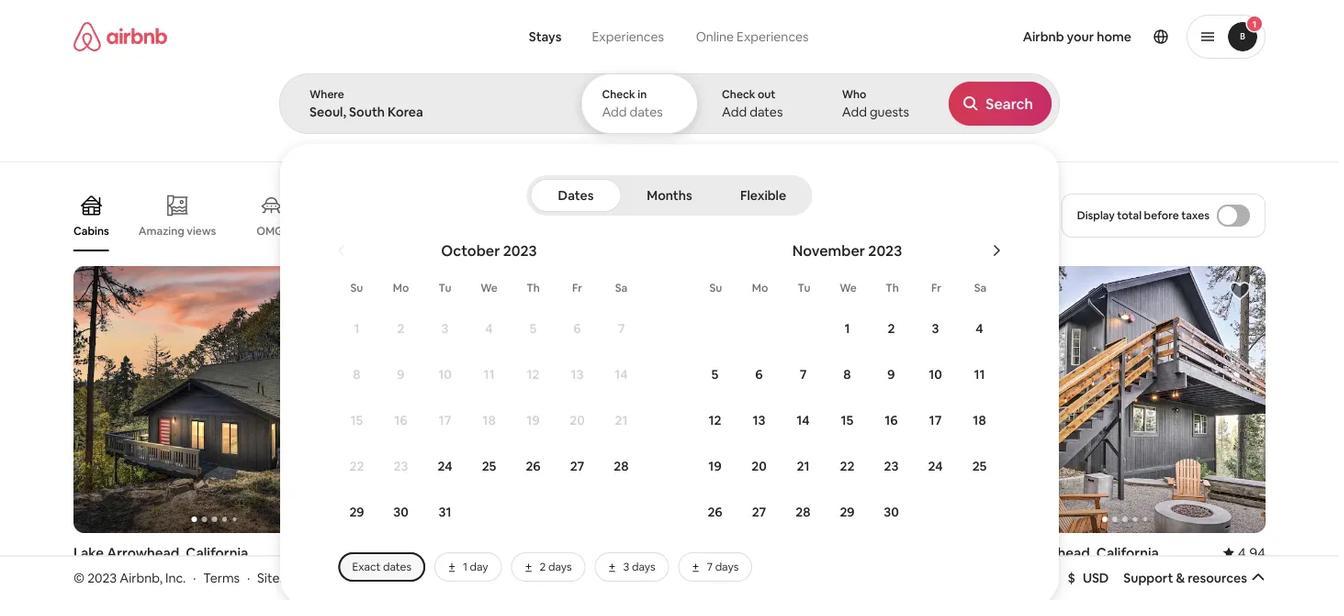 Task type: vqa. For each thing, say whether or not it's contained in the screenshot.
the Who
yes



Task type: locate. For each thing, give the bounding box(es) containing it.
23 for 2nd 23 button from right
[[394, 458, 408, 475]]

days left 4.93 out of 5 average rating image
[[548, 560, 572, 575]]

1 horizontal spatial 23
[[884, 458, 899, 475]]

19 button
[[511, 399, 555, 443], [693, 445, 737, 489]]

1 button for november
[[825, 307, 870, 351]]

tu
[[439, 281, 451, 295], [798, 281, 811, 295]]

1 miles from the left
[[90, 564, 123, 582]]

november
[[793, 241, 865, 260]]

1 horizontal spatial 9
[[888, 367, 895, 383]]

1 horizontal spatial days
[[632, 560, 655, 575]]

0 vertical spatial 19 button
[[511, 399, 555, 443]]

63 left the 7 days
[[681, 564, 697, 582]]

1 4 from the left
[[485, 321, 493, 337]]

add inside the 'who add guests'
[[842, 104, 867, 120]]

add down 'who'
[[842, 104, 867, 120]]

add down the online experiences
[[722, 104, 747, 120]]

1 horizontal spatial 13
[[753, 412, 766, 429]]

1 vertical spatial 21 button
[[781, 445, 825, 489]]

3 down add to wishlist: lake arrowhead, california image
[[932, 321, 939, 337]]

in
[[638, 87, 647, 102]]

9 button
[[379, 353, 423, 397], [870, 353, 914, 397]]

0 horizontal spatial days
[[548, 560, 572, 575]]

4 button for november 2023
[[958, 307, 1002, 351]]

4.94
[[1238, 544, 1266, 562]]

0 horizontal spatial 19
[[527, 412, 540, 429]]

miles inside the "lake arrowhead, california 61 miles away"
[[90, 564, 123, 582]]

2023 for october
[[503, 241, 537, 260]]

dates down in
[[630, 104, 663, 120]]

1 horizontal spatial 23 button
[[870, 445, 914, 489]]

28 button
[[599, 445, 644, 489], [781, 491, 825, 535]]

13
[[571, 367, 584, 383], [753, 412, 766, 429]]

th down "october 2023" on the left of the page
[[527, 281, 540, 295]]

group
[[73, 180, 951, 252], [73, 266, 355, 534], [377, 266, 659, 534], [681, 266, 962, 534], [984, 266, 1266, 534]]

terms link
[[203, 570, 240, 587]]

2 15 from the left
[[841, 412, 854, 429]]

21 for the leftmost 21 button
[[615, 412, 628, 429]]

1 10 button from the left
[[423, 353, 467, 397]]

lake arrowhead, california 61 miles away
[[73, 544, 248, 582]]

check in add dates
[[602, 87, 663, 120]]

2 63 from the left
[[984, 564, 1000, 582]]

add to wishlist: topanga, california image
[[622, 280, 644, 302]]

1 17 from the left
[[439, 412, 451, 429]]

2 16 button from the left
[[870, 399, 914, 443]]

1 lake from the left
[[73, 544, 104, 562]]

15 for 1st '15' 'button' from right
[[841, 412, 854, 429]]

your privacy choices link
[[383, 570, 537, 588]]

2 check from the left
[[722, 87, 755, 102]]

2 24 button from the left
[[914, 445, 958, 489]]

tu down november on the right of page
[[798, 281, 811, 295]]

dates inside check out add dates
[[750, 104, 783, 120]]

1 4 button from the left
[[467, 307, 511, 351]]

who
[[842, 87, 867, 102]]

1 horizontal spatial 13 button
[[737, 399, 781, 443]]

inc.
[[165, 570, 186, 587]]

0 horizontal spatial add
[[602, 104, 627, 120]]

0 horizontal spatial check
[[602, 87, 635, 102]]

31 button
[[423, 491, 467, 535]]

experiences up in
[[592, 28, 664, 45]]

1 add from the left
[[602, 104, 627, 120]]

0 horizontal spatial experiences
[[592, 28, 664, 45]]

1 vertical spatial 27
[[752, 504, 766, 521]]

california inside topanga, california 22 miles away
[[440, 544, 503, 562]]

1 vertical spatial 26 button
[[693, 491, 737, 535]]

0 horizontal spatial 4 button
[[467, 307, 511, 351]]

2 23 from the left
[[884, 458, 899, 475]]

63 left $
[[984, 564, 1000, 582]]

12
[[527, 367, 540, 383], [709, 412, 722, 429]]

0 horizontal spatial 3
[[441, 321, 449, 337]]

tab list containing dates
[[531, 175, 809, 216]]

days for 2 days
[[548, 560, 572, 575]]

10 for second 10 button from the right
[[438, 367, 452, 383]]

2 button for november 2023
[[870, 307, 914, 351]]

© 2023 airbnb, inc. ·
[[73, 570, 196, 587]]

14 button
[[599, 353, 644, 397], [781, 399, 825, 443]]

3 button down october
[[423, 307, 467, 351]]

1 horizontal spatial 14 button
[[781, 399, 825, 443]]

1 24 from the left
[[438, 458, 452, 475]]

2023 for ©
[[87, 570, 117, 587]]

· right the "inc."
[[193, 570, 196, 587]]

1 button
[[335, 307, 379, 351], [825, 307, 870, 351]]

0 horizontal spatial 14 button
[[599, 353, 644, 397]]

1 horizontal spatial 15
[[841, 412, 854, 429]]

0 horizontal spatial 30
[[393, 504, 409, 521]]

25 button
[[467, 445, 511, 489], [958, 445, 1002, 489]]

2 8 from the left
[[844, 367, 851, 383]]

2 22 button from the left
[[825, 445, 870, 489]]

1 horizontal spatial privacy
[[413, 570, 455, 587]]

2 add from the left
[[722, 104, 747, 120]]

22
[[350, 458, 364, 475], [840, 458, 855, 475], [377, 564, 393, 582]]

1 8 from the left
[[353, 367, 361, 383]]

0 horizontal spatial th
[[527, 281, 540, 295]]

arrowhead, inside the "lake arrowhead, california 61 miles away"
[[107, 544, 183, 562]]

4 for november 2023
[[976, 321, 984, 337]]

24 for first 24 button
[[438, 458, 452, 475]]

3 left 4.93
[[623, 560, 630, 575]]

0 horizontal spatial tu
[[439, 281, 451, 295]]

tu down october
[[439, 281, 451, 295]]

2 24 from the left
[[928, 458, 943, 475]]

days left the 7 days
[[632, 560, 655, 575]]

1 10 from the left
[[438, 367, 452, 383]]

0 horizontal spatial 30 button
[[379, 491, 423, 535]]

1 23 from the left
[[394, 458, 408, 475]]

1 29 button from the left
[[335, 491, 379, 535]]

3 california from the left
[[793, 544, 856, 562]]

0 horizontal spatial 29
[[349, 504, 364, 521]]

2 4 button from the left
[[958, 307, 1002, 351]]

2 9 button from the left
[[870, 353, 914, 397]]

1 1 button from the left
[[335, 307, 379, 351]]

add for check out add dates
[[722, 104, 747, 120]]

0 vertical spatial 20
[[570, 412, 585, 429]]

30
[[393, 504, 409, 521], [884, 504, 899, 521]]

dates for check out add dates
[[750, 104, 783, 120]]

1 11 from the left
[[484, 367, 495, 383]]

1 horizontal spatial 10 button
[[914, 353, 958, 397]]

0 horizontal spatial 9 button
[[379, 353, 423, 397]]

add inside check out add dates
[[722, 104, 747, 120]]

privacy down 5.0 on the left bottom
[[324, 570, 366, 587]]

5 button
[[511, 307, 555, 351], [693, 353, 737, 397]]

1 horizontal spatial 8 button
[[825, 353, 870, 397]]

1 horizontal spatial lake arrowhead, california 63 miles away
[[984, 544, 1159, 582]]

25
[[482, 458, 496, 475], [973, 458, 987, 475]]

october 2023
[[441, 241, 537, 260]]

miles left $
[[1003, 564, 1036, 582]]

0 horizontal spatial 11 button
[[467, 353, 511, 397]]

4 away from the left
[[1039, 564, 1071, 582]]

miles right 3 days
[[700, 564, 732, 582]]

0 horizontal spatial su
[[351, 281, 363, 295]]

16 button
[[379, 399, 423, 443], [870, 399, 914, 443]]

topanga, california 22 miles away
[[377, 544, 503, 582]]

5.0
[[335, 544, 355, 562]]

group for lake arrowhead, california 61 miles away
[[73, 266, 355, 534]]

3 button for november 2023
[[914, 307, 958, 351]]

29 button
[[335, 491, 379, 535], [825, 491, 870, 535]]

2 17 from the left
[[929, 412, 942, 429]]

dates button
[[531, 179, 621, 212]]

15 button
[[335, 399, 379, 443], [825, 399, 870, 443]]

1 25 from the left
[[482, 458, 496, 475]]

dates right exact
[[383, 560, 412, 575]]

amazing views
[[138, 224, 216, 238]]

13 button
[[555, 353, 599, 397], [737, 399, 781, 443]]

12 button
[[511, 353, 555, 397], [693, 399, 737, 443]]

1 30 from the left
[[393, 504, 409, 521]]

2 lake from the left
[[681, 544, 711, 562]]

1 horizontal spatial 4 button
[[958, 307, 1002, 351]]

miles inside topanga, california 22 miles away
[[396, 564, 428, 582]]

3
[[441, 321, 449, 337], [932, 321, 939, 337], [623, 560, 630, 575]]

1 18 from the left
[[483, 412, 496, 429]]

0 horizontal spatial mo
[[393, 281, 409, 295]]

4.93 out of 5 average rating image
[[616, 544, 659, 562]]

0 horizontal spatial 6 button
[[555, 307, 599, 351]]

1 th from the left
[[527, 281, 540, 295]]

1 vertical spatial 6
[[755, 367, 763, 383]]

days right 4.93
[[715, 560, 739, 575]]

1 su from the left
[[351, 281, 363, 295]]

add for check in add dates
[[602, 104, 627, 120]]

1 button for october
[[335, 307, 379, 351]]

26 for the right 26 button
[[708, 504, 723, 521]]

fr
[[572, 281, 582, 295], [932, 281, 942, 295]]

mo
[[393, 281, 409, 295], [752, 281, 768, 295]]

29 for 1st 29 button from right
[[840, 504, 855, 521]]

0 horizontal spatial 16 button
[[379, 399, 423, 443]]

0 horizontal spatial 20
[[570, 412, 585, 429]]

profile element
[[854, 0, 1266, 73]]

1 horizontal spatial 30 button
[[870, 491, 914, 535]]

check left out
[[722, 87, 755, 102]]

1 horizontal spatial dates
[[630, 104, 663, 120]]

0 horizontal spatial we
[[481, 281, 498, 295]]

2023 right 61
[[87, 570, 117, 587]]

check inside check in add dates
[[602, 87, 635, 102]]

2 29 from the left
[[840, 504, 855, 521]]

add down experiences 'button'
[[602, 104, 627, 120]]

24 button
[[423, 445, 467, 489], [914, 445, 958, 489]]

2 experiences from the left
[[737, 28, 809, 45]]

1 horizontal spatial 3 button
[[914, 307, 958, 351]]

2 10 from the left
[[929, 367, 942, 383]]

1 15 from the left
[[351, 412, 363, 429]]

1 horizontal spatial 3
[[623, 560, 630, 575]]

1 horizontal spatial 11 button
[[958, 353, 1002, 397]]

3 button for october 2023
[[423, 307, 467, 351]]

2 away from the left
[[431, 564, 464, 582]]

1 vertical spatial 12 button
[[693, 399, 737, 443]]

0 horizontal spatial 7
[[618, 321, 625, 337]]

5.0 out of 5 average rating image
[[321, 544, 355, 562]]

4
[[485, 321, 493, 337], [976, 321, 984, 337]]

dates inside check in add dates
[[630, 104, 663, 120]]

california
[[186, 544, 248, 562], [440, 544, 503, 562], [793, 544, 856, 562], [1097, 544, 1159, 562]]

18 for second 18 button from the right
[[483, 412, 496, 429]]

arrowhead, for 61 miles away
[[107, 544, 183, 562]]

1 vertical spatial 28 button
[[781, 491, 825, 535]]

11
[[484, 367, 495, 383], [974, 367, 985, 383]]

2 9 from the left
[[888, 367, 895, 383]]

tab list
[[531, 175, 809, 216]]

privacy down topanga,
[[413, 570, 455, 587]]

10 for 1st 10 button from right
[[929, 367, 942, 383]]

3 arrowhead, from the left
[[1018, 544, 1094, 562]]

su
[[351, 281, 363, 295], [710, 281, 722, 295]]

where
[[310, 87, 344, 102]]

0 horizontal spatial 25
[[482, 458, 496, 475]]

2 horizontal spatial arrowhead,
[[1018, 544, 1094, 562]]

0 horizontal spatial 12 button
[[511, 353, 555, 397]]

check inside check out add dates
[[722, 87, 755, 102]]

1 we from the left
[[481, 281, 498, 295]]

1 horizontal spatial 19 button
[[693, 445, 737, 489]]

2 18 button from the left
[[958, 399, 1002, 443]]

None search field
[[279, 0, 1339, 601]]

1 arrowhead, from the left
[[107, 544, 183, 562]]

3 add from the left
[[842, 104, 867, 120]]

0 horizontal spatial arrowhead,
[[107, 544, 183, 562]]

0 vertical spatial 6 button
[[555, 307, 599, 351]]

0 vertical spatial 26
[[526, 458, 541, 475]]

1 lake arrowhead, california 63 miles away from the left
[[681, 544, 856, 582]]

days
[[548, 560, 572, 575], [632, 560, 655, 575], [715, 560, 739, 575]]

3 button
[[423, 307, 467, 351], [914, 307, 958, 351]]

0 horizontal spatial 6
[[574, 321, 581, 337]]

2023 right november on the right of page
[[868, 241, 902, 260]]

terms · sitemap
[[203, 570, 306, 587]]

2 horizontal spatial 2023
[[868, 241, 902, 260]]

0 horizontal spatial 4
[[485, 321, 493, 337]]

online
[[696, 28, 734, 45]]

0 horizontal spatial sa
[[615, 281, 628, 295]]

th left add to wishlist: lake arrowhead, california image
[[886, 281, 899, 295]]

1 vertical spatial 5 button
[[693, 353, 737, 397]]

0 horizontal spatial 22
[[350, 458, 364, 475]]

0 vertical spatial 5 button
[[511, 307, 555, 351]]

0 horizontal spatial 26 button
[[511, 445, 555, 489]]

add to wishlist: lake arrowhead, california image
[[926, 280, 948, 302]]

2 4 from the left
[[976, 321, 984, 337]]

2 for november 2023
[[888, 321, 895, 337]]

1 horizontal spatial 22 button
[[825, 445, 870, 489]]

$
[[1068, 570, 1076, 587]]

none search field containing october 2023
[[279, 0, 1339, 601]]

check out add dates
[[722, 87, 783, 120]]

add inside check in add dates
[[602, 104, 627, 120]]

omg!
[[256, 224, 286, 238]]

2023 right october
[[503, 241, 537, 260]]

3 days from the left
[[715, 560, 739, 575]]

1 inside 1 dropdown button
[[1253, 18, 1257, 30]]

3 away from the left
[[735, 564, 768, 582]]

2 25 from the left
[[973, 458, 987, 475]]

we down november 2023
[[840, 281, 857, 295]]

2
[[397, 321, 405, 337], [888, 321, 895, 337], [540, 560, 546, 575]]

15
[[351, 412, 363, 429], [841, 412, 854, 429]]

0 horizontal spatial 3 button
[[423, 307, 467, 351]]

1 horizontal spatial 18
[[973, 412, 986, 429]]

2 11 button from the left
[[958, 353, 1002, 397]]

1 29 from the left
[[349, 504, 364, 521]]

4 button
[[467, 307, 511, 351], [958, 307, 1002, 351]]

1 horizontal spatial 10
[[929, 367, 942, 383]]

©
[[73, 570, 85, 587]]

1 horizontal spatial sa
[[974, 281, 987, 295]]

1 15 button from the left
[[335, 399, 379, 443]]

1 horizontal spatial lake
[[681, 544, 711, 562]]

0 horizontal spatial 5
[[530, 321, 537, 337]]

1 fr from the left
[[572, 281, 582, 295]]

calendar application
[[302, 221, 1339, 582]]

away
[[126, 564, 159, 582], [431, 564, 464, 582], [735, 564, 768, 582], [1039, 564, 1071, 582]]

0 horizontal spatial 21
[[615, 412, 628, 429]]

0 horizontal spatial 63
[[681, 564, 697, 582]]

2 california from the left
[[440, 544, 503, 562]]

3 down october
[[441, 321, 449, 337]]

4 miles from the left
[[1003, 564, 1036, 582]]

1 vertical spatial 20
[[752, 458, 767, 475]]

lake inside the "lake arrowhead, california 61 miles away"
[[73, 544, 104, 562]]

1 horizontal spatial ·
[[247, 570, 250, 587]]

2 days from the left
[[632, 560, 655, 575]]

1 horizontal spatial we
[[840, 281, 857, 295]]

1 check from the left
[[602, 87, 635, 102]]

21 button
[[599, 399, 644, 443], [781, 445, 825, 489]]

1 horizontal spatial 16
[[885, 412, 898, 429]]

14
[[615, 367, 628, 383], [797, 412, 810, 429]]

0 horizontal spatial 2 button
[[379, 307, 423, 351]]

we down "october 2023" on the left of the page
[[481, 281, 498, 295]]

1 privacy from the left
[[324, 570, 366, 587]]

1 vertical spatial 28
[[796, 504, 811, 521]]

24 for first 24 button from right
[[928, 458, 943, 475]]

1 3 button from the left
[[423, 307, 467, 351]]

check left in
[[602, 87, 635, 102]]

27 button
[[555, 445, 599, 489], [737, 491, 781, 535]]

days for 7 days
[[715, 560, 739, 575]]

2 miles from the left
[[396, 564, 428, 582]]

3 for october 2023
[[441, 321, 449, 337]]

2023
[[503, 241, 537, 260], [868, 241, 902, 260], [87, 570, 117, 587]]

dates
[[630, 104, 663, 120], [750, 104, 783, 120], [383, 560, 412, 575]]

miles down topanga,
[[396, 564, 428, 582]]

2 fr from the left
[[932, 281, 942, 295]]

dates down out
[[750, 104, 783, 120]]

1 experiences from the left
[[592, 28, 664, 45]]

4 for october 2023
[[485, 321, 493, 337]]

usd
[[1083, 570, 1109, 587]]

experiences button
[[576, 18, 680, 55]]

· left "your"
[[373, 570, 376, 587]]

1 horizontal spatial mo
[[752, 281, 768, 295]]

lake arrowhead, california 63 miles away
[[681, 544, 856, 582], [984, 544, 1159, 582]]

th
[[527, 281, 540, 295], [886, 281, 899, 295]]

1 vertical spatial 21
[[797, 458, 810, 475]]

18 button
[[467, 399, 511, 443], [958, 399, 1002, 443]]

14 for the bottommost 14 button
[[797, 412, 810, 429]]

1 vertical spatial 6 button
[[737, 353, 781, 397]]

1 horizontal spatial 63
[[984, 564, 1000, 582]]

1
[[1253, 18, 1257, 30], [354, 321, 360, 337], [845, 321, 850, 337], [463, 560, 468, 575]]

0 vertical spatial 5
[[530, 321, 537, 337]]

5 for the bottom 5 button
[[712, 367, 719, 383]]

3 · from the left
[[373, 570, 376, 587]]

1 horizontal spatial 27 button
[[737, 491, 781, 535]]

display total before taxes button
[[1062, 194, 1266, 238]]

· right terms 'link'
[[247, 570, 250, 587]]

group for lake arrowhead, california 63 miles away
[[984, 266, 1266, 534]]

experiences right online
[[737, 28, 809, 45]]

display total before taxes
[[1077, 209, 1210, 223]]

3 lake from the left
[[984, 544, 1015, 562]]

2 arrowhead, from the left
[[714, 544, 790, 562]]

2 horizontal spatial 3
[[932, 321, 939, 337]]

what can we help you find? tab list
[[514, 18, 680, 55]]

27 for the leftmost 27 button
[[570, 458, 585, 475]]

3 button down add to wishlist: lake arrowhead, california image
[[914, 307, 958, 351]]

1 sa from the left
[[615, 281, 628, 295]]

privacy
[[324, 570, 366, 587], [413, 570, 455, 587]]

6 button
[[555, 307, 599, 351], [737, 353, 781, 397]]

away inside the "lake arrowhead, california 61 miles away"
[[126, 564, 159, 582]]

miles right 61
[[90, 564, 123, 582]]

lake
[[73, 544, 104, 562], [681, 544, 711, 562], [984, 544, 1015, 562]]

1 2 button from the left
[[379, 307, 423, 351]]

1 horizontal spatial su
[[710, 281, 722, 295]]



Task type: describe. For each thing, give the bounding box(es) containing it.
1 horizontal spatial 2
[[540, 560, 546, 575]]

1 horizontal spatial 7 button
[[781, 353, 825, 397]]

5 for left 5 button
[[530, 321, 537, 337]]

2023 for november
[[868, 241, 902, 260]]

flexible button
[[718, 179, 809, 212]]

1 horizontal spatial 12
[[709, 412, 722, 429]]

17 for second 17 button
[[929, 412, 942, 429]]

31
[[439, 504, 451, 521]]

7 days
[[707, 560, 739, 575]]

1 18 button from the left
[[467, 399, 511, 443]]

dates for check in add dates
[[630, 104, 663, 120]]

0 horizontal spatial 7 button
[[599, 307, 644, 351]]

8 for second 8 button
[[844, 367, 851, 383]]

who add guests
[[842, 87, 910, 120]]

2 10 button from the left
[[914, 353, 958, 397]]

17 for 1st 17 button
[[439, 412, 451, 429]]

1 · from the left
[[193, 570, 196, 587]]

experiences inside experiences 'button'
[[592, 28, 664, 45]]

lake for 61 miles away
[[73, 544, 104, 562]]

california inside the "lake arrowhead, california 61 miles away"
[[186, 544, 248, 562]]

0 horizontal spatial 12
[[527, 367, 540, 383]]

2 29 button from the left
[[825, 491, 870, 535]]

sitemap link
[[257, 570, 306, 587]]

2 11 from the left
[[974, 367, 985, 383]]

1 63 from the left
[[681, 564, 697, 582]]

1 23 button from the left
[[379, 445, 423, 489]]

1 8 button from the left
[[335, 353, 379, 397]]

airbnb
[[1023, 28, 1064, 45]]

group containing amazing views
[[73, 180, 951, 252]]

$ usd
[[1068, 570, 1109, 587]]

your privacy choices
[[383, 570, 505, 587]]

27 for the bottommost 27 button
[[752, 504, 766, 521]]

2 we from the left
[[840, 281, 857, 295]]

0 horizontal spatial dates
[[383, 560, 412, 575]]

months button
[[625, 179, 714, 212]]

your
[[1067, 28, 1094, 45]]

online experiences
[[696, 28, 809, 45]]

2 sa from the left
[[974, 281, 987, 295]]

privacy link
[[324, 570, 366, 587]]

away inside topanga, california 22 miles away
[[431, 564, 464, 582]]

stays button
[[514, 18, 576, 55]]

2 privacy from the left
[[413, 570, 455, 587]]

home
[[1097, 28, 1132, 45]]

exact dates
[[352, 560, 412, 575]]

Where field
[[310, 104, 550, 120]]

2 15 button from the left
[[825, 399, 870, 443]]

support
[[1124, 570, 1174, 587]]

1 16 from the left
[[394, 412, 408, 429]]

1 horizontal spatial 20
[[752, 458, 767, 475]]

8 for 1st 8 button
[[353, 367, 361, 383]]

2 tu from the left
[[798, 281, 811, 295]]

flexible
[[740, 187, 786, 204]]

0 horizontal spatial 27 button
[[555, 445, 599, 489]]

1 vertical spatial 19 button
[[693, 445, 737, 489]]

october
[[441, 241, 500, 260]]

guests
[[870, 104, 910, 120]]

taxes
[[1182, 209, 1210, 223]]

november 2023
[[793, 241, 902, 260]]

61
[[73, 564, 87, 582]]

2 8 button from the left
[[825, 353, 870, 397]]

2 button for october 2023
[[379, 307, 423, 351]]

1 9 from the left
[[397, 367, 405, 383]]

check for check in add dates
[[602, 87, 635, 102]]

1 day
[[463, 560, 488, 575]]

1 horizontal spatial 6
[[755, 367, 763, 383]]

support & resources button
[[1124, 570, 1266, 587]]

0 vertical spatial 12 button
[[511, 353, 555, 397]]

choices
[[458, 570, 505, 587]]

15 for first '15' 'button' from left
[[351, 412, 363, 429]]

3 for november 2023
[[932, 321, 939, 337]]

display
[[1077, 209, 1115, 223]]

views
[[187, 224, 216, 238]]

3 miles from the left
[[700, 564, 732, 582]]

months
[[647, 187, 692, 204]]

2 23 button from the left
[[870, 445, 914, 489]]

2 16 from the left
[[885, 412, 898, 429]]

1 vertical spatial 19
[[709, 458, 722, 475]]

0 vertical spatial 28 button
[[599, 445, 644, 489]]

check for check out add dates
[[722, 87, 755, 102]]

1 mo from the left
[[393, 281, 409, 295]]

0 vertical spatial 26 button
[[511, 445, 555, 489]]

2 17 button from the left
[[914, 399, 958, 443]]

stays
[[529, 28, 562, 45]]

25 for first 25 button from the left
[[482, 458, 496, 475]]

your
[[383, 570, 410, 587]]

1 11 button from the left
[[467, 353, 511, 397]]

group for topanga, california 22 miles away
[[377, 266, 659, 534]]

topanga,
[[377, 544, 437, 562]]

arrowhead, for 63 miles away
[[1018, 544, 1094, 562]]

2 25 button from the left
[[958, 445, 1002, 489]]

airbnb your home
[[1023, 28, 1132, 45]]

1 tu from the left
[[439, 281, 451, 295]]

0 horizontal spatial 13 button
[[555, 353, 599, 397]]

terms
[[203, 570, 240, 587]]

1 9 button from the left
[[379, 353, 423, 397]]

26 for the top 26 button
[[526, 458, 541, 475]]

dates
[[558, 187, 594, 204]]

3 days
[[623, 560, 655, 575]]

1 30 button from the left
[[379, 491, 423, 535]]

23 for second 23 button
[[884, 458, 899, 475]]

1 horizontal spatial 6 button
[[737, 353, 781, 397]]

1 vertical spatial 13 button
[[737, 399, 781, 443]]

0 horizontal spatial 21 button
[[599, 399, 644, 443]]

22 inside topanga, california 22 miles away
[[377, 564, 393, 582]]

tab list inside stays tab panel
[[531, 175, 809, 216]]

add to wishlist: lake arrowhead, california image
[[1229, 280, 1251, 302]]

1 horizontal spatial 26 button
[[693, 491, 737, 535]]

0 horizontal spatial 5 button
[[511, 307, 555, 351]]

before
[[1144, 209, 1179, 223]]

1 horizontal spatial 28
[[796, 504, 811, 521]]

1 vertical spatial 27 button
[[737, 491, 781, 535]]

0 horizontal spatial 20 button
[[555, 399, 599, 443]]

2 30 button from the left
[[870, 491, 914, 535]]

2 days
[[540, 560, 572, 575]]

2 for october 2023
[[397, 321, 405, 337]]

resources
[[1188, 570, 1248, 587]]

0 horizontal spatial 13
[[571, 367, 584, 383]]

0 horizontal spatial 28
[[614, 458, 629, 475]]

exact
[[352, 560, 381, 575]]

sitemap
[[257, 570, 306, 587]]

airbnb your home link
[[1012, 17, 1143, 56]]

days for 3 days
[[632, 560, 655, 575]]

stays tab panel
[[279, 73, 1339, 601]]

online experiences link
[[680, 18, 825, 55]]

18 for first 18 button from right
[[973, 412, 986, 429]]

2 · from the left
[[247, 570, 250, 587]]

4.93
[[631, 544, 659, 562]]

1 16 button from the left
[[379, 399, 423, 443]]

2 lake arrowhead, california 63 miles away from the left
[[984, 544, 1159, 582]]

day
[[470, 560, 488, 575]]

1 horizontal spatial 7
[[707, 560, 713, 575]]

1 25 button from the left
[[467, 445, 511, 489]]

1 vertical spatial 14 button
[[781, 399, 825, 443]]

1 22 button from the left
[[335, 445, 379, 489]]

2 mo from the left
[[752, 281, 768, 295]]

2 su from the left
[[710, 281, 722, 295]]

1 horizontal spatial 20 button
[[737, 445, 781, 489]]

21 for 21 button to the right
[[797, 458, 810, 475]]

amazing
[[138, 224, 184, 238]]

1 24 button from the left
[[423, 445, 467, 489]]

0 vertical spatial 6
[[574, 321, 581, 337]]

4.94 out of 5 average rating image
[[1223, 544, 1266, 562]]

1 button
[[1187, 15, 1266, 59]]

2 th from the left
[[886, 281, 899, 295]]

&
[[1176, 570, 1185, 587]]

total
[[1117, 209, 1142, 223]]

1 horizontal spatial 21 button
[[781, 445, 825, 489]]

0 vertical spatial 19
[[527, 412, 540, 429]]

1 17 button from the left
[[423, 399, 467, 443]]

29 for first 29 button
[[349, 504, 364, 521]]

experiences inside online experiences link
[[737, 28, 809, 45]]

support & resources
[[1124, 570, 1248, 587]]

cabins
[[73, 224, 109, 238]]

2 horizontal spatial 22
[[840, 458, 855, 475]]

4 california from the left
[[1097, 544, 1159, 562]]

1 horizontal spatial 28 button
[[781, 491, 825, 535]]

out
[[758, 87, 776, 102]]

0 horizontal spatial 19 button
[[511, 399, 555, 443]]

4 button for october 2023
[[467, 307, 511, 351]]

25 for second 25 button
[[973, 458, 987, 475]]

airbnb,
[[120, 570, 163, 587]]

lake for 63 miles away
[[984, 544, 1015, 562]]

1 horizontal spatial 12 button
[[693, 399, 737, 443]]

1 vertical spatial 7
[[800, 367, 807, 383]]

14 for 14 button to the left
[[615, 367, 628, 383]]

2 30 from the left
[[884, 504, 899, 521]]



